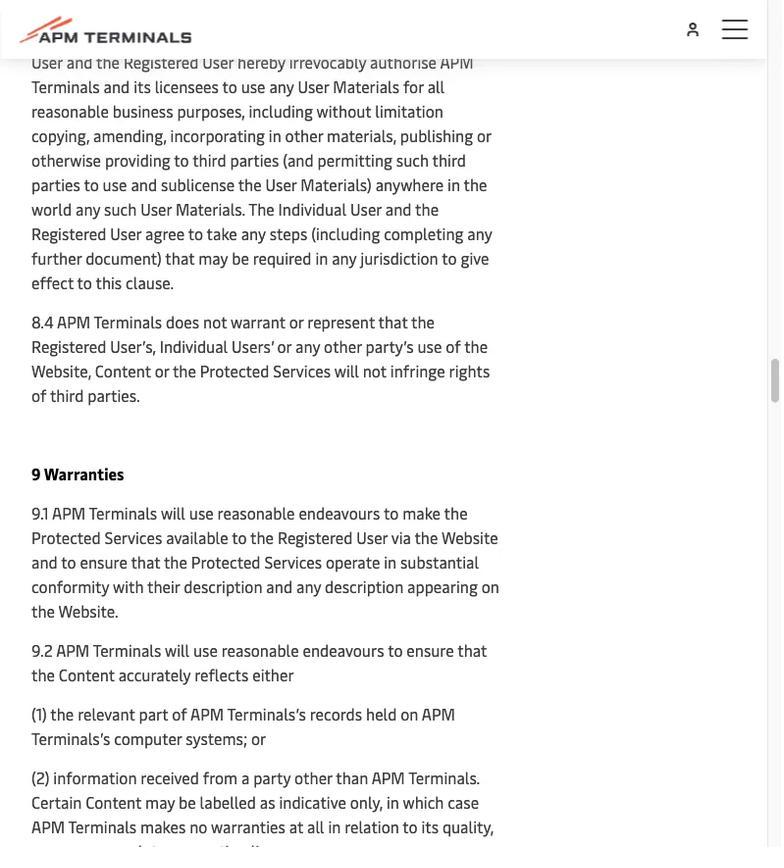 Task type: vqa. For each thing, say whether or not it's contained in the screenshot.
Protected
yes



Task type: locate. For each thing, give the bounding box(es) containing it.
to inside (2) information received from a party other than apm terminals. certain content may be labelled as indicative only, in which case apm terminals makes no warranties at all in relation to its quality, accuracy, completeness or timeliness.
[[403, 817, 418, 838]]

the up their
[[164, 552, 187, 573]]

that down appearing at the bottom of page
[[458, 640, 487, 661]]

be
[[179, 792, 196, 814]]

1 description from the left
[[184, 577, 262, 598]]

or
[[289, 312, 304, 333], [277, 336, 292, 357], [155, 361, 169, 382], [251, 729, 266, 750], [201, 842, 215, 848]]

party
[[253, 768, 291, 789]]

terminals's down "either"
[[227, 704, 306, 725]]

the right available
[[250, 527, 274, 549]]

2 vertical spatial use
[[193, 640, 218, 661]]

0 horizontal spatial terminals's
[[31, 729, 110, 750]]

(2) information received from a party other than apm terminals. certain content may be labelled as indicative only, in which case apm terminals makes no warranties at all in relation to its quality, accuracy, completeness or timeliness.
[[31, 768, 494, 848]]

1 vertical spatial not
[[363, 361, 387, 382]]

to up conformity at the bottom left of the page
[[61, 552, 76, 573]]

any inside the 9.1 apm terminals will use reasonable endeavours to make the protected services available to the registered user via the website and to ensure that the protected services operate in substantial conformity with their description and any description appearing on the website.
[[296, 577, 321, 598]]

and up conformity at the bottom left of the page
[[31, 552, 58, 573]]

reasonable inside the 9.1 apm terminals will use reasonable endeavours to make the protected services available to the registered user via the website and to ensure that the protected services operate in substantial conformity with their description and any description appearing on the website.
[[217, 503, 295, 524]]

operate
[[326, 552, 380, 573]]

on right appearing at the bottom of page
[[482, 577, 499, 598]]

terminals for user's,
[[94, 312, 162, 333]]

0 vertical spatial not
[[203, 312, 227, 333]]

0 horizontal spatial registered
[[31, 336, 106, 357]]

1 horizontal spatial not
[[363, 361, 387, 382]]

the inside 9.2 apm terminals will use reasonable endeavours to ensure that the content accurately reflects either
[[31, 665, 55, 686]]

and
[[31, 552, 58, 573], [266, 577, 293, 598]]

1 horizontal spatial description
[[325, 577, 404, 598]]

the down 9.2
[[31, 665, 55, 686]]

0 horizontal spatial description
[[184, 577, 262, 598]]

in inside the 9.1 apm terminals will use reasonable endeavours to make the protected services available to the registered user via the website and to ensure that the protected services operate in substantial conformity with their description and any description appearing on the website.
[[384, 552, 397, 573]]

protected inside 8.4 apm terminals does not warrant or represent that the registered user's, individual users' or any other party's use of the website, content or the protected services will not infringe rights of third parties.
[[200, 361, 269, 382]]

protected down 9.1
[[31, 527, 101, 549]]

0 horizontal spatial on
[[401, 704, 418, 725]]

reasonable up "either"
[[222, 640, 299, 661]]

2 vertical spatial that
[[458, 640, 487, 661]]

indicative
[[279, 792, 346, 814]]

content down the information
[[86, 792, 141, 814]]

to
[[384, 503, 399, 524], [232, 527, 247, 549], [61, 552, 76, 573], [388, 640, 403, 661], [403, 817, 418, 838]]

services down users'
[[273, 361, 331, 382]]

0 vertical spatial registered
[[31, 336, 106, 357]]

1 vertical spatial and
[[266, 577, 293, 598]]

1 vertical spatial terminals's
[[31, 729, 110, 750]]

0 vertical spatial in
[[384, 552, 397, 573]]

in right only,
[[387, 792, 399, 814]]

endeavours inside 9.2 apm terminals will use reasonable endeavours to ensure that the content accurately reflects either
[[303, 640, 384, 661]]

9.1
[[31, 503, 49, 524]]

endeavours inside the 9.1 apm terminals will use reasonable endeavours to make the protected services available to the registered user via the website and to ensure that the protected services operate in substantial conformity with their description and any description appearing on the website.
[[299, 503, 380, 524]]

that inside 9.2 apm terminals will use reasonable endeavours to ensure that the content accurately reflects either
[[458, 640, 487, 661]]

terminals inside 8.4 apm terminals does not warrant or represent that the registered user's, individual users' or any other party's use of the website, content or the protected services will not infringe rights of third parties.
[[94, 312, 162, 333]]

the up party's
[[411, 312, 435, 333]]

2 vertical spatial protected
[[191, 552, 261, 573]]

description
[[184, 577, 262, 598], [325, 577, 404, 598]]

9.1 apm terminals will use reasonable endeavours to make the protected services available to the registered user via the website and to ensure that the protected services operate in substantial conformity with their description and any description appearing on the website.
[[31, 503, 499, 622]]

1 vertical spatial will
[[161, 503, 185, 524]]

of inside (1) the relevant part of apm terminals's records held on apm terminals's computer systems; or
[[172, 704, 187, 725]]

endeavours for the
[[299, 503, 380, 524]]

user
[[357, 527, 388, 549]]

0 vertical spatial endeavours
[[299, 503, 380, 524]]

no
[[190, 817, 207, 838]]

certain
[[31, 792, 82, 814]]

in right "all"
[[328, 817, 341, 838]]

protected down users'
[[200, 361, 269, 382]]

other up indicative
[[294, 768, 332, 789]]

endeavours up 'user'
[[299, 503, 380, 524]]

ensure down appearing at the bottom of page
[[407, 640, 454, 661]]

content for apm
[[59, 665, 115, 686]]

1 vertical spatial endeavours
[[303, 640, 384, 661]]

to left its
[[403, 817, 418, 838]]

other inside (2) information received from a party other than apm terminals. certain content may be labelled as indicative only, in which case apm terminals makes no warranties at all in relation to its quality, accuracy, completeness or timeliness.
[[294, 768, 332, 789]]

with
[[113, 577, 144, 598]]

reasonable for the
[[217, 503, 295, 524]]

1 vertical spatial reasonable
[[222, 640, 299, 661]]

content for information
[[86, 792, 141, 814]]

or up party on the bottom left of the page
[[251, 729, 266, 750]]

via
[[391, 527, 411, 549]]

0 vertical spatial any
[[295, 336, 320, 357]]

reasonable up available
[[217, 503, 295, 524]]

not down party's
[[363, 361, 387, 382]]

1 horizontal spatial registered
[[278, 527, 353, 549]]

2 horizontal spatial that
[[458, 640, 487, 661]]

content
[[95, 361, 151, 382], [59, 665, 115, 686], [86, 792, 141, 814]]

will up accurately
[[165, 640, 189, 661]]

0 vertical spatial and
[[31, 552, 58, 573]]

in down via
[[384, 552, 397, 573]]

of right part
[[172, 704, 187, 725]]

(2)
[[31, 768, 49, 789]]

1 vertical spatial on
[[401, 704, 418, 725]]

2 vertical spatial in
[[328, 817, 341, 838]]

1 horizontal spatial ensure
[[407, 640, 454, 661]]

the right (1)
[[50, 704, 74, 725]]

of up rights
[[446, 336, 461, 357]]

the up the website
[[444, 503, 468, 524]]

2 vertical spatial services
[[264, 552, 322, 573]]

0 vertical spatial of
[[446, 336, 461, 357]]

not
[[203, 312, 227, 333], [363, 361, 387, 382]]

registered up website,
[[31, 336, 106, 357]]

warrant
[[231, 312, 285, 333]]

0 horizontal spatial that
[[131, 552, 160, 573]]

use up 'reflects'
[[193, 640, 218, 661]]

content up parties. at left top
[[95, 361, 151, 382]]

1 vertical spatial other
[[294, 768, 332, 789]]

terminals up "accuracy,"
[[68, 817, 137, 838]]

0 vertical spatial reasonable
[[217, 503, 295, 524]]

of
[[446, 336, 461, 357], [31, 385, 46, 406], [172, 704, 187, 725]]

endeavours
[[299, 503, 380, 524], [303, 640, 384, 661]]

and up 9.2 apm terminals will use reasonable endeavours to ensure that the content accurately reflects either
[[266, 577, 293, 598]]

services for available
[[264, 552, 322, 573]]

reasonable inside 9.2 apm terminals will use reasonable endeavours to ensure that the content accurately reflects either
[[222, 640, 299, 661]]

ensure inside the 9.1 apm terminals will use reasonable endeavours to make the protected services available to the registered user via the website and to ensure that the protected services operate in substantial conformity with their description and any description appearing on the website.
[[80, 552, 127, 573]]

on right held
[[401, 704, 418, 725]]

terminals's
[[227, 704, 306, 725], [31, 729, 110, 750]]

other
[[324, 336, 362, 357], [294, 768, 332, 789]]

0 vertical spatial use
[[418, 336, 442, 357]]

ensure up with
[[80, 552, 127, 573]]

0 horizontal spatial and
[[31, 552, 58, 573]]

to inside 9.2 apm terminals will use reasonable endeavours to ensure that the content accurately reflects either
[[388, 640, 403, 661]]

infringe
[[390, 361, 445, 382]]

1 vertical spatial use
[[189, 503, 214, 524]]

9 warranties
[[31, 464, 124, 485]]

users'
[[232, 336, 273, 357]]

services inside 8.4 apm terminals does not warrant or represent that the registered user's, individual users' or any other party's use of the website, content or the protected services will not infringe rights of third parties.
[[273, 361, 331, 382]]

on inside (1) the relevant part of apm terminals's records held on apm terminals's computer systems; or
[[401, 704, 418, 725]]

to up held
[[388, 640, 403, 661]]

will inside the 9.1 apm terminals will use reasonable endeavours to make the protected services available to the registered user via the website and to ensure that the protected services operate in substantial conformity with their description and any description appearing on the website.
[[161, 503, 185, 524]]

will
[[334, 361, 359, 382], [161, 503, 185, 524], [165, 640, 189, 661]]

1 horizontal spatial that
[[378, 312, 408, 333]]

apm
[[57, 312, 90, 333], [52, 503, 85, 524], [56, 640, 90, 661], [190, 704, 224, 725], [422, 704, 455, 725], [372, 768, 405, 789], [31, 817, 65, 838]]

will up available
[[161, 503, 185, 524]]

represent
[[307, 312, 375, 333]]

will down the represent
[[334, 361, 359, 382]]

0 vertical spatial services
[[273, 361, 331, 382]]

1 vertical spatial any
[[296, 577, 321, 598]]

1 horizontal spatial on
[[482, 577, 499, 598]]

than
[[336, 768, 368, 789]]

8.4
[[31, 312, 54, 333]]

1 horizontal spatial of
[[172, 704, 187, 725]]

1 any from the top
[[295, 336, 320, 357]]

apm right 9.1
[[52, 503, 85, 524]]

services left operate
[[264, 552, 322, 573]]

makes
[[140, 817, 186, 838]]

0 vertical spatial protected
[[200, 361, 269, 382]]

any down the represent
[[295, 336, 320, 357]]

will inside 9.2 apm terminals will use reasonable endeavours to ensure that the content accurately reflects either
[[165, 640, 189, 661]]

other down the represent
[[324, 336, 362, 357]]

conformity
[[31, 577, 109, 598]]

content inside (2) information received from a party other than apm terminals. certain content may be labelled as indicative only, in which case apm terminals makes no warranties at all in relation to its quality, accuracy, completeness or timeliness.
[[86, 792, 141, 814]]

9.2
[[31, 640, 53, 661]]

relation
[[345, 817, 399, 838]]

on inside the 9.1 apm terminals will use reasonable endeavours to make the protected services available to the registered user via the website and to ensure that the protected services operate in substantial conformity with their description and any description appearing on the website.
[[482, 577, 499, 598]]

any up 9.2 apm terminals will use reasonable endeavours to ensure that the content accurately reflects either
[[296, 577, 321, 598]]

protected for ensure
[[191, 552, 261, 573]]

protected down available
[[191, 552, 261, 573]]

apm right 9.2
[[56, 640, 90, 661]]

1 vertical spatial that
[[131, 552, 160, 573]]

1 horizontal spatial terminals's
[[227, 704, 306, 725]]

1 vertical spatial registered
[[278, 527, 353, 549]]

a
[[241, 768, 250, 789]]

0 horizontal spatial not
[[203, 312, 227, 333]]

use inside the 9.1 apm terminals will use reasonable endeavours to make the protected services available to the registered user via the website and to ensure that the protected services operate in substantial conformity with their description and any description appearing on the website.
[[189, 503, 214, 524]]

terminals inside 9.2 apm terminals will use reasonable endeavours to ensure that the content accurately reflects either
[[93, 640, 161, 661]]

description down available
[[184, 577, 262, 598]]

or down no
[[201, 842, 215, 848]]

any
[[295, 336, 320, 357], [296, 577, 321, 598]]

terminals up user's,
[[94, 312, 162, 333]]

0 vertical spatial ensure
[[80, 552, 127, 573]]

website.
[[58, 601, 118, 622]]

ensure
[[80, 552, 127, 573], [407, 640, 454, 661]]

to up via
[[384, 503, 399, 524]]

received
[[141, 768, 199, 789]]

reasonable
[[217, 503, 295, 524], [222, 640, 299, 661]]

description down operate
[[325, 577, 404, 598]]

terminals inside the 9.1 apm terminals will use reasonable endeavours to make the protected services available to the registered user via the website and to ensure that the protected services operate in substantial conformity with their description and any description appearing on the website.
[[89, 503, 157, 524]]

use
[[418, 336, 442, 357], [189, 503, 214, 524], [193, 640, 218, 661]]

1 vertical spatial ensure
[[407, 640, 454, 661]]

terminals
[[94, 312, 162, 333], [89, 503, 157, 524], [93, 640, 161, 661], [68, 817, 137, 838]]

party's
[[366, 336, 414, 357]]

the up rights
[[464, 336, 488, 357]]

0 vertical spatial on
[[482, 577, 499, 598]]

all
[[307, 817, 324, 838]]

terminals.
[[408, 768, 480, 789]]

2 description from the left
[[325, 577, 404, 598]]

2 vertical spatial content
[[86, 792, 141, 814]]

make
[[403, 503, 441, 524]]

or right users'
[[277, 336, 292, 357]]

terminals up accurately
[[93, 640, 161, 661]]

2 vertical spatial of
[[172, 704, 187, 725]]

endeavours up the records
[[303, 640, 384, 661]]

registered
[[31, 336, 106, 357], [278, 527, 353, 549]]

apm right held
[[422, 704, 455, 725]]

will for to
[[161, 503, 185, 524]]

content up relevant
[[59, 665, 115, 686]]

services
[[273, 361, 331, 382], [105, 527, 162, 549], [264, 552, 322, 573]]

protected
[[200, 361, 269, 382], [31, 527, 101, 549], [191, 552, 261, 573]]

that up party's
[[378, 312, 408, 333]]

on
[[482, 577, 499, 598], [401, 704, 418, 725]]

does
[[166, 312, 199, 333]]

2 vertical spatial will
[[165, 640, 189, 661]]

in for via
[[384, 552, 397, 573]]

0 vertical spatial other
[[324, 336, 362, 357]]

or down user's,
[[155, 361, 169, 382]]

of left "third" on the left top
[[31, 385, 46, 406]]

timeliness.
[[219, 842, 295, 848]]

in
[[384, 552, 397, 573], [387, 792, 399, 814], [328, 817, 341, 838]]

apm right 8.4
[[57, 312, 90, 333]]

terminals's down (1)
[[31, 729, 110, 750]]

0 vertical spatial that
[[378, 312, 408, 333]]

services up with
[[105, 527, 162, 549]]

0 horizontal spatial of
[[31, 385, 46, 406]]

terminals down warranties in the left of the page
[[89, 503, 157, 524]]

the
[[411, 312, 435, 333], [464, 336, 488, 357], [173, 361, 196, 382], [444, 503, 468, 524], [250, 527, 274, 549], [415, 527, 438, 549], [164, 552, 187, 573], [31, 601, 55, 622], [31, 665, 55, 686], [50, 704, 74, 725]]

2 any from the top
[[296, 577, 321, 598]]

0 horizontal spatial ensure
[[80, 552, 127, 573]]

individual
[[160, 336, 228, 357]]

that up with
[[131, 552, 160, 573]]

at
[[289, 817, 303, 838]]

use inside 9.2 apm terminals will use reasonable endeavours to ensure that the content accurately reflects either
[[193, 640, 218, 661]]

1 vertical spatial content
[[59, 665, 115, 686]]

use up 'infringe'
[[418, 336, 442, 357]]

content inside 9.2 apm terminals will use reasonable endeavours to ensure that the content accurately reflects either
[[59, 665, 115, 686]]

appearing
[[407, 577, 478, 598]]

0 vertical spatial will
[[334, 361, 359, 382]]

services for individual
[[273, 361, 331, 382]]

1 horizontal spatial and
[[266, 577, 293, 598]]

0 vertical spatial content
[[95, 361, 151, 382]]

not right does
[[203, 312, 227, 333]]

use up available
[[189, 503, 214, 524]]

that
[[378, 312, 408, 333], [131, 552, 160, 573], [458, 640, 487, 661]]

registered up operate
[[278, 527, 353, 549]]



Task type: describe. For each thing, give the bounding box(es) containing it.
ensure inside 9.2 apm terminals will use reasonable endeavours to ensure that the content accurately reflects either
[[407, 640, 454, 661]]

part
[[139, 704, 168, 725]]

protected for content
[[200, 361, 269, 382]]

content inside 8.4 apm terminals does not warrant or represent that the registered user's, individual users' or any other party's use of the website, content or the protected services will not infringe rights of third parties.
[[95, 361, 151, 382]]

terminals inside (2) information received from a party other than apm terminals. certain content may be labelled as indicative only, in which case apm terminals makes no warranties at all in relation to its quality, accuracy, completeness or timeliness.
[[68, 817, 137, 838]]

9.2 apm terminals will use reasonable endeavours to ensure that the content accurately reflects either
[[31, 640, 487, 686]]

0 vertical spatial terminals's
[[227, 704, 306, 725]]

in for only,
[[328, 817, 341, 838]]

terminals for services
[[89, 503, 157, 524]]

website
[[442, 527, 498, 549]]

computer
[[114, 729, 182, 750]]

that inside the 9.1 apm terminals will use reasonable endeavours to make the protected services available to the registered user via the website and to ensure that the protected services operate in substantial conformity with their description and any description appearing on the website.
[[131, 552, 160, 573]]

1 vertical spatial protected
[[31, 527, 101, 549]]

that inside 8.4 apm terminals does not warrant or represent that the registered user's, individual users' or any other party's use of the website, content or the protected services will not infringe rights of third parties.
[[378, 312, 408, 333]]

substantial
[[400, 552, 479, 573]]

parties.
[[88, 385, 140, 406]]

the inside (1) the relevant part of apm terminals's records held on apm terminals's computer systems; or
[[50, 704, 74, 725]]

either
[[252, 665, 294, 686]]

relevant
[[78, 704, 135, 725]]

records
[[310, 704, 362, 725]]

1 vertical spatial services
[[105, 527, 162, 549]]

their
[[147, 577, 180, 598]]

2 horizontal spatial of
[[446, 336, 461, 357]]

warranties
[[44, 464, 124, 485]]

information
[[53, 768, 137, 789]]

which
[[403, 792, 444, 814]]

other inside 8.4 apm terminals does not warrant or represent that the registered user's, individual users' or any other party's use of the website, content or the protected services will not infringe rights of third parties.
[[324, 336, 362, 357]]

registered inside the 9.1 apm terminals will use reasonable endeavours to make the protected services available to the registered user via the website and to ensure that the protected services operate in substantial conformity with their description and any description appearing on the website.
[[278, 527, 353, 549]]

the down individual
[[173, 361, 196, 382]]

completeness
[[99, 842, 197, 848]]

1 vertical spatial of
[[31, 385, 46, 406]]

apm up only,
[[372, 768, 405, 789]]

will inside 8.4 apm terminals does not warrant or represent that the registered user's, individual users' or any other party's use of the website, content or the protected services will not infringe rights of third parties.
[[334, 361, 359, 382]]

accuracy,
[[31, 842, 95, 848]]

to right available
[[232, 527, 247, 549]]

endeavours for either
[[303, 640, 384, 661]]

use for 9.2 apm terminals will use reasonable endeavours to ensure that the content accurately reflects either
[[193, 640, 218, 661]]

use inside 8.4 apm terminals does not warrant or represent that the registered user's, individual users' or any other party's use of the website, content or the protected services will not infringe rights of third parties.
[[418, 336, 442, 357]]

(1)
[[31, 704, 47, 725]]

rights
[[449, 361, 490, 382]]

or right warrant
[[289, 312, 304, 333]]

only,
[[350, 792, 383, 814]]

registered inside 8.4 apm terminals does not warrant or represent that the registered user's, individual users' or any other party's use of the website, content or the protected services will not infringe rights of third parties.
[[31, 336, 106, 357]]

apm inside 9.2 apm terminals will use reasonable endeavours to ensure that the content accurately reflects either
[[56, 640, 90, 661]]

reasonable for either
[[222, 640, 299, 661]]

systems;
[[186, 729, 247, 750]]

8.4 apm terminals does not warrant or represent that the registered user's, individual users' or any other party's use of the website, content or the protected services will not infringe rights of third parties.
[[31, 312, 490, 406]]

or inside (2) information received from a party other than apm terminals. certain content may be labelled as indicative only, in which case apm terminals makes no warranties at all in relation to its quality, accuracy, completeness or timeliness.
[[201, 842, 215, 848]]

reflects
[[195, 665, 249, 686]]

user's,
[[110, 336, 156, 357]]

terminals for content
[[93, 640, 161, 661]]

1 vertical spatial in
[[387, 792, 399, 814]]

accurately
[[118, 665, 191, 686]]

quality,
[[443, 817, 494, 838]]

held
[[366, 704, 397, 725]]

(1) the relevant part of apm terminals's records held on apm terminals's computer systems; or
[[31, 704, 455, 750]]

apm inside the 9.1 apm terminals will use reasonable endeavours to make the protected services available to the registered user via the website and to ensure that the protected services operate in substantial conformity with their description and any description appearing on the website.
[[52, 503, 85, 524]]

will for reflects
[[165, 640, 189, 661]]

9
[[31, 464, 41, 485]]

or inside (1) the relevant part of apm terminals's records held on apm terminals's computer systems; or
[[251, 729, 266, 750]]

warranties
[[211, 817, 285, 838]]

labelled
[[200, 792, 256, 814]]

use for 9.1 apm terminals will use reasonable endeavours to make the protected services available to the registered user via the website and to ensure that the protected services operate in substantial conformity with their description and any description appearing on the website.
[[189, 503, 214, 524]]

may
[[145, 792, 175, 814]]

apm up systems;
[[190, 704, 224, 725]]

available
[[166, 527, 228, 549]]

apm inside 8.4 apm terminals does not warrant or represent that the registered user's, individual users' or any other party's use of the website, content or the protected services will not infringe rights of third parties.
[[57, 312, 90, 333]]

third
[[50, 385, 84, 406]]

its
[[422, 817, 439, 838]]

any inside 8.4 apm terminals does not warrant or represent that the registered user's, individual users' or any other party's use of the website, content or the protected services will not infringe rights of third parties.
[[295, 336, 320, 357]]

the down conformity at the bottom left of the page
[[31, 601, 55, 622]]

the down make
[[415, 527, 438, 549]]

case
[[448, 792, 479, 814]]

website,
[[31, 361, 91, 382]]

as
[[260, 792, 275, 814]]

apm up "accuracy,"
[[31, 817, 65, 838]]

from
[[203, 768, 238, 789]]



